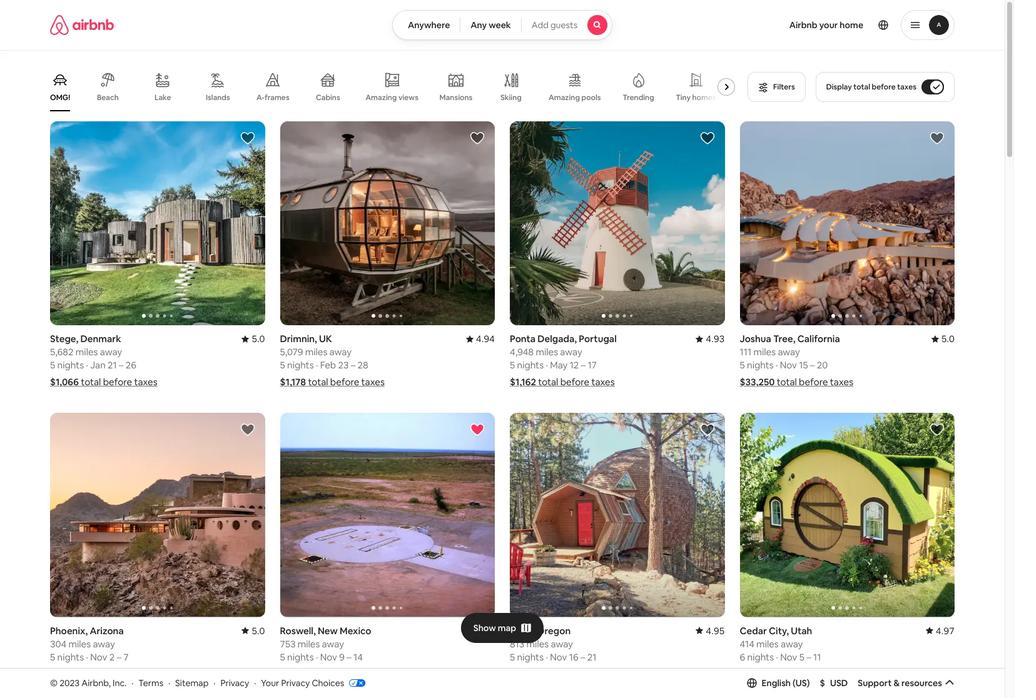 Task type: vqa. For each thing, say whether or not it's contained in the screenshot.
total inside Phoenix, Arizona 304 miles away 5 nights · Nov 2 – 7 $7,475 total before taxes
yes



Task type: locate. For each thing, give the bounding box(es) containing it.
your
[[820, 19, 838, 31]]

away down denmark
[[100, 346, 122, 358]]

11
[[814, 651, 821, 663]]

1 horizontal spatial amazing
[[549, 93, 580, 103]]

· left 16
[[546, 651, 548, 663]]

lake
[[155, 93, 171, 103]]

before inside roswell, new mexico 753 miles away 5 nights · nov 9 – 14 $1,706 total before taxes
[[332, 668, 361, 680]]

away inside ponta delgada, portugal 4,948 miles away 5 nights · may 12 – 17 $1,162 total before taxes
[[560, 346, 583, 358]]

before down the 12
[[561, 376, 590, 388]]

total
[[854, 82, 871, 92], [81, 376, 101, 388], [308, 376, 328, 388], [538, 376, 559, 388], [777, 376, 797, 388], [80, 668, 100, 680], [310, 668, 330, 680], [535, 668, 555, 680], [764, 668, 785, 680]]

– right 23
[[351, 359, 356, 371]]

· inside ponta delgada, portugal 4,948 miles away 5 nights · may 12 – 17 $1,162 total before taxes
[[546, 359, 548, 371]]

$1,178
[[280, 376, 306, 388]]

choices
[[312, 678, 344, 689]]

group for ponta delgada, portugal 4,948 miles away 5 nights · may 12 – 17 $1,162 total before taxes
[[510, 121, 725, 326]]

4.99
[[476, 625, 495, 637]]

filters
[[774, 82, 795, 92]]

miles inside roswell, new mexico 753 miles away 5 nights · nov 9 – 14 $1,706 total before taxes
[[298, 638, 320, 650]]

total right '2023' on the left bottom
[[80, 668, 100, 680]]

– left 17
[[581, 359, 586, 371]]

nov left 16
[[550, 651, 567, 663]]

$ usd
[[820, 678, 848, 689]]

away inside 'drimnin, uk 5,079 miles away 5 nights · feb 23 – 28 $1,178 total before taxes'
[[330, 346, 352, 358]]

miles inside bend, oregon 813 miles away 5 nights · nov 16 – 21 $964 total before taxes
[[527, 638, 549, 650]]

miles down roswell,
[[298, 638, 320, 650]]

4.93
[[706, 333, 725, 345]]

· up english
[[776, 651, 779, 663]]

· left jan
[[86, 359, 88, 371]]

portugal
[[579, 333, 617, 345]]

sitemap link
[[175, 678, 209, 689]]

total inside ponta delgada, portugal 4,948 miles away 5 nights · may 12 – 17 $1,162 total before taxes
[[538, 376, 559, 388]]

nights inside 'drimnin, uk 5,079 miles away 5 nights · feb 23 – 28 $1,178 total before taxes'
[[287, 359, 314, 371]]

taxes inside joshua tree, california 111 miles away 5 nights · nov 15 – 20 $33,250 total before taxes
[[830, 376, 854, 388]]

remove from wishlist: roswell, new mexico image
[[470, 423, 485, 438]]

– right 15
[[811, 359, 815, 371]]

away inside joshua tree, california 111 miles away 5 nights · nov 15 – 20 $33,250 total before taxes
[[778, 346, 800, 358]]

miles inside stege, denmark 5,682 miles away 5 nights · jan 21 – 26 $1,066 total before taxes
[[76, 346, 98, 358]]

miles down the phoenix,
[[69, 638, 91, 650]]

0 horizontal spatial 21
[[108, 359, 117, 371]]

nov left '2' in the bottom left of the page
[[90, 651, 107, 663]]

total right the $500
[[764, 668, 785, 680]]

mansions
[[440, 93, 473, 103]]

nights down 4,948
[[517, 359, 544, 371]]

nov inside cedar city, utah 414 miles away 6 nights · nov 5 – 11 $500 total before taxes
[[781, 651, 798, 663]]

tiny
[[676, 93, 691, 103]]

drimnin, uk 5,079 miles away 5 nights · feb 23 – 28 $1,178 total before taxes
[[280, 333, 385, 388]]

4.94 out of 5 average rating image
[[466, 333, 495, 345]]

0 horizontal spatial privacy
[[221, 678, 249, 689]]

a-frames
[[257, 93, 290, 103]]

– inside joshua tree, california 111 miles away 5 nights · nov 15 – 20 $33,250 total before taxes
[[811, 359, 815, 371]]

21 inside stege, denmark 5,682 miles away 5 nights · jan 21 – 26 $1,066 total before taxes
[[108, 359, 117, 371]]

cabins
[[316, 93, 340, 103]]

amazing for amazing pools
[[549, 93, 580, 103]]

support & resources button
[[858, 678, 955, 689]]

5 down 813
[[510, 651, 515, 663]]

1 privacy from the left
[[221, 678, 249, 689]]

7
[[123, 651, 129, 663]]

denmark
[[80, 333, 121, 345]]

total down jan
[[81, 376, 101, 388]]

terms · sitemap · privacy ·
[[139, 678, 256, 689]]

nights up the $33,250
[[747, 359, 774, 371]]

amazing left views
[[366, 92, 397, 102]]

· inside phoenix, arizona 304 miles away 5 nights · nov 2 – 7 $7,475 total before taxes
[[86, 651, 88, 663]]

your privacy choices
[[261, 678, 344, 689]]

miles down delgada,
[[536, 346, 558, 358]]

304
[[50, 638, 66, 650]]

– left 26
[[119, 359, 124, 371]]

before inside bend, oregon 813 miles away 5 nights · nov 16 – 21 $964 total before taxes
[[557, 668, 586, 680]]

privacy right your
[[281, 678, 310, 689]]

14
[[354, 651, 363, 663]]

away up the 12
[[560, 346, 583, 358]]

omg!
[[50, 93, 70, 103]]

miles down city,
[[757, 638, 779, 650]]

· right the terms
[[168, 678, 170, 689]]

away down arizona
[[93, 638, 115, 650]]

$1,066
[[50, 376, 79, 388]]

21 right 16
[[588, 651, 597, 663]]

privacy link
[[221, 678, 249, 689]]

airbnb,
[[82, 678, 111, 689]]

–
[[119, 359, 124, 371], [351, 359, 356, 371], [581, 359, 586, 371], [811, 359, 815, 371], [117, 651, 121, 663], [347, 651, 352, 663], [581, 651, 586, 663], [807, 651, 812, 663]]

– inside roswell, new mexico 753 miles away 5 nights · nov 9 – 14 $1,706 total before taxes
[[347, 651, 352, 663]]

– inside phoenix, arizona 304 miles away 5 nights · nov 2 – 7 $7,475 total before taxes
[[117, 651, 121, 663]]

add to wishlist: joshua tree, california image
[[930, 131, 945, 146]]

nights down 5,682
[[57, 359, 84, 371]]

· inside joshua tree, california 111 miles away 5 nights · nov 15 – 20 $33,250 total before taxes
[[776, 359, 778, 371]]

$7,475
[[50, 668, 78, 680]]

away inside stege, denmark 5,682 miles away 5 nights · jan 21 – 26 $1,066 total before taxes
[[100, 346, 122, 358]]

4.93 out of 5 average rating image
[[696, 333, 725, 345]]

nights
[[57, 359, 84, 371], [287, 359, 314, 371], [517, 359, 544, 371], [747, 359, 774, 371], [57, 651, 84, 663], [287, 651, 314, 663], [517, 651, 544, 663], [748, 651, 774, 663]]

· left the 9
[[316, 651, 318, 663]]

4,948
[[510, 346, 534, 358]]

support & resources
[[858, 678, 943, 689]]

© 2023 airbnb, inc. ·
[[50, 678, 134, 689]]

taxes inside ponta delgada, portugal 4,948 miles away 5 nights · may 12 – 17 $1,162 total before taxes
[[592, 376, 615, 388]]

0 horizontal spatial 5.0 out of 5 average rating image
[[242, 333, 265, 345]]

nights inside bend, oregon 813 miles away 5 nights · nov 16 – 21 $964 total before taxes
[[517, 651, 544, 663]]

phoenix,
[[50, 625, 88, 637]]

1 horizontal spatial 21
[[588, 651, 597, 663]]

nov inside roswell, new mexico 753 miles away 5 nights · nov 9 – 14 $1,706 total before taxes
[[320, 651, 337, 663]]

miles down uk at the left top
[[305, 346, 328, 358]]

phoenix, arizona 304 miles away 5 nights · nov 2 – 7 $7,475 total before taxes
[[50, 625, 156, 680]]

drimnin,
[[280, 333, 317, 345]]

– right 16
[[581, 651, 586, 663]]

miles up jan
[[76, 346, 98, 358]]

1 5.0 out of 5 average rating image from the left
[[242, 333, 265, 345]]

nov left the 9
[[320, 651, 337, 663]]

california
[[798, 333, 840, 345]]

5 left 11
[[800, 651, 805, 663]]

show
[[474, 622, 496, 634]]

usd
[[830, 678, 848, 689]]

5
[[50, 359, 55, 371], [280, 359, 285, 371], [510, 359, 515, 371], [740, 359, 745, 371], [50, 651, 55, 663], [280, 651, 285, 663], [510, 651, 515, 663], [800, 651, 805, 663]]

26
[[126, 359, 136, 371]]

nights right 6
[[748, 651, 774, 663]]

away down new
[[322, 638, 344, 650]]

group
[[50, 63, 740, 111], [50, 121, 265, 326], [280, 121, 495, 326], [510, 121, 725, 326], [740, 121, 955, 326], [50, 413, 265, 618], [280, 413, 495, 618], [510, 413, 725, 618], [740, 413, 955, 618]]

taxes inside phoenix, arizona 304 miles away 5 nights · nov 2 – 7 $7,475 total before taxes
[[133, 668, 156, 680]]

total inside bend, oregon 813 miles away 5 nights · nov 16 – 21 $964 total before taxes
[[535, 668, 555, 680]]

nights down the 304 at left
[[57, 651, 84, 663]]

5.0 out of 5 average rating image
[[242, 625, 265, 637]]

city,
[[769, 625, 789, 637]]

4.97
[[936, 625, 955, 637]]

20
[[817, 359, 828, 371]]

nov up english (us)
[[781, 651, 798, 663]]

nights down 5,079
[[287, 359, 314, 371]]

4.99 out of 5 average rating image
[[466, 625, 495, 637]]

5.0 out of 5 average rating image
[[242, 333, 265, 345], [932, 333, 955, 345]]

taxes inside cedar city, utah 414 miles away 6 nights · nov 5 – 11 $500 total before taxes
[[818, 668, 841, 680]]

0 horizontal spatial amazing
[[366, 92, 397, 102]]

4.95 out of 5 average rating image
[[696, 625, 725, 637]]

away down the tree, at the right of the page
[[778, 346, 800, 358]]

5 inside 'drimnin, uk 5,079 miles away 5 nights · feb 23 – 28 $1,178 total before taxes'
[[280, 359, 285, 371]]

filters button
[[748, 72, 806, 102]]

your privacy choices link
[[261, 678, 366, 690]]

ponta delgada, portugal 4,948 miles away 5 nights · may 12 – 17 $1,162 total before taxes
[[510, 333, 617, 388]]

before down 23
[[330, 376, 359, 388]]

nov inside joshua tree, california 111 miles away 5 nights · nov 15 – 20 $33,250 total before taxes
[[780, 359, 797, 371]]

add guests button
[[521, 10, 613, 40]]

group for roswell, new mexico 753 miles away 5 nights · nov 9 – 14 $1,706 total before taxes
[[280, 413, 495, 618]]

away up 23
[[330, 346, 352, 358]]

· inside roswell, new mexico 753 miles away 5 nights · nov 9 – 14 $1,706 total before taxes
[[316, 651, 318, 663]]

– left 11
[[807, 651, 812, 663]]

total right the $33,250
[[777, 376, 797, 388]]

homes
[[693, 93, 716, 103]]

before down 11
[[787, 668, 816, 680]]

· left 15
[[776, 359, 778, 371]]

amazing left pools
[[549, 93, 580, 103]]

joshua tree, california 111 miles away 5 nights · nov 15 – 20 $33,250 total before taxes
[[740, 333, 854, 388]]

islands
[[206, 93, 230, 103]]

None search field
[[392, 10, 613, 40]]

away inside phoenix, arizona 304 miles away 5 nights · nov 2 – 7 $7,475 total before taxes
[[93, 638, 115, 650]]

total down may
[[538, 376, 559, 388]]

before down 26
[[103, 376, 132, 388]]

amazing
[[366, 92, 397, 102], [549, 93, 580, 103]]

profile element
[[628, 0, 955, 50]]

– inside 'drimnin, uk 5,079 miles away 5 nights · feb 23 – 28 $1,178 total before taxes'
[[351, 359, 356, 371]]

total right the $1,706
[[310, 668, 330, 680]]

total down feb
[[308, 376, 328, 388]]

before down '2' in the bottom left of the page
[[102, 668, 131, 680]]

before down the 20 in the right of the page
[[799, 376, 828, 388]]

nov left 15
[[780, 359, 797, 371]]

before inside cedar city, utah 414 miles away 6 nights · nov 5 – 11 $500 total before taxes
[[787, 668, 816, 680]]

nights up the $1,706
[[287, 651, 314, 663]]

nights inside cedar city, utah 414 miles away 6 nights · nov 5 – 11 $500 total before taxes
[[748, 651, 774, 663]]

5 down 4,948
[[510, 359, 515, 371]]

5 down 753
[[280, 651, 285, 663]]

1 vertical spatial 21
[[588, 651, 597, 663]]

nov for 414 miles away
[[781, 651, 798, 663]]

away down utah
[[781, 638, 803, 650]]

· inside bend, oregon 813 miles away 5 nights · nov 16 – 21 $964 total before taxes
[[546, 651, 548, 663]]

· left privacy link
[[214, 678, 216, 689]]

before inside phoenix, arizona 304 miles away 5 nights · nov 2 – 7 $7,475 total before taxes
[[102, 668, 131, 680]]

before down the 9
[[332, 668, 361, 680]]

english (us)
[[762, 678, 810, 689]]

miles down joshua
[[754, 346, 776, 358]]

· right 'inc.'
[[132, 678, 134, 689]]

before right display
[[872, 82, 896, 92]]

1 horizontal spatial privacy
[[281, 678, 310, 689]]

5 down 5,682
[[50, 359, 55, 371]]

feb
[[320, 359, 336, 371]]

before inside ponta delgada, portugal 4,948 miles away 5 nights · may 12 – 17 $1,162 total before taxes
[[561, 376, 590, 388]]

before
[[872, 82, 896, 92], [103, 376, 132, 388], [330, 376, 359, 388], [561, 376, 590, 388], [799, 376, 828, 388], [102, 668, 131, 680], [332, 668, 361, 680], [557, 668, 586, 680], [787, 668, 816, 680]]

nights inside joshua tree, california 111 miles away 5 nights · nov 15 – 20 $33,250 total before taxes
[[747, 359, 774, 371]]

5.0 for joshua tree, california 111 miles away 5 nights · nov 15 – 20 $33,250 total before taxes
[[942, 333, 955, 345]]

16
[[569, 651, 579, 663]]

2 5.0 out of 5 average rating image from the left
[[932, 333, 955, 345]]

airbnb your home
[[790, 19, 864, 31]]

terms link
[[139, 678, 163, 689]]

utah
[[791, 625, 813, 637]]

5.0 out of 5 average rating image for joshua tree, california 111 miles away 5 nights · nov 15 – 20 $33,250 total before taxes
[[932, 333, 955, 345]]

miles down bend,
[[527, 638, 549, 650]]

group for bend, oregon 813 miles away 5 nights · nov 16 – 21 $964 total before taxes
[[510, 413, 725, 618]]

anywhere button
[[392, 10, 461, 40]]

nights inside phoenix, arizona 304 miles away 5 nights · nov 2 – 7 $7,475 total before taxes
[[57, 651, 84, 663]]

nights down 813
[[517, 651, 544, 663]]

total right '$964'
[[535, 668, 555, 680]]

any
[[471, 19, 487, 31]]

trending
[[623, 93, 654, 103]]

· left '2' in the bottom left of the page
[[86, 651, 88, 663]]

5 down 5,079
[[280, 359, 285, 371]]

– right the 9
[[347, 651, 352, 663]]

total right display
[[854, 82, 871, 92]]

· left feb
[[316, 359, 318, 371]]

$1,162
[[510, 376, 536, 388]]

5 down the 304 at left
[[50, 651, 55, 663]]

away inside bend, oregon 813 miles away 5 nights · nov 16 – 21 $964 total before taxes
[[551, 638, 573, 650]]

privacy left your
[[221, 678, 249, 689]]

before down 16
[[557, 668, 586, 680]]

– left 7
[[117, 651, 121, 663]]

2
[[109, 651, 115, 663]]

0 vertical spatial 21
[[108, 359, 117, 371]]

5 inside bend, oregon 813 miles away 5 nights · nov 16 – 21 $964 total before taxes
[[510, 651, 515, 663]]

taxes inside stege, denmark 5,682 miles away 5 nights · jan 21 – 26 $1,066 total before taxes
[[134, 376, 157, 388]]

5 down 111
[[740, 359, 745, 371]]

add
[[532, 19, 549, 31]]

miles inside 'drimnin, uk 5,079 miles away 5 nights · feb 23 – 28 $1,178 total before taxes'
[[305, 346, 328, 358]]

· left may
[[546, 359, 548, 371]]

away down 'oregon'
[[551, 638, 573, 650]]

tree,
[[774, 333, 796, 345]]

– inside bend, oregon 813 miles away 5 nights · nov 16 – 21 $964 total before taxes
[[581, 651, 586, 663]]

21 right jan
[[108, 359, 117, 371]]

uk
[[319, 333, 332, 345]]

show map
[[474, 622, 516, 634]]

5 inside cedar city, utah 414 miles away 6 nights · nov 5 – 11 $500 total before taxes
[[800, 651, 805, 663]]

· inside 'drimnin, uk 5,079 miles away 5 nights · feb 23 – 28 $1,178 total before taxes'
[[316, 359, 318, 371]]

terms
[[139, 678, 163, 689]]

1 horizontal spatial 5.0 out of 5 average rating image
[[932, 333, 955, 345]]



Task type: describe. For each thing, give the bounding box(es) containing it.
5.0 for stege, denmark 5,682 miles away 5 nights · jan 21 – 26 $1,066 total before taxes
[[252, 333, 265, 345]]

taxes inside 'drimnin, uk 5,079 miles away 5 nights · feb 23 – 28 $1,178 total before taxes'
[[361, 376, 385, 388]]

none search field containing anywhere
[[392, 10, 613, 40]]

airbnb
[[790, 19, 818, 31]]

skiing
[[501, 93, 522, 103]]

views
[[399, 92, 419, 102]]

delgada,
[[538, 333, 577, 345]]

joshua
[[740, 333, 772, 345]]

$33,250
[[740, 376, 775, 388]]

nov for 111 miles away
[[780, 359, 797, 371]]

total inside 'drimnin, uk 5,079 miles away 5 nights · feb 23 – 28 $1,178 total before taxes'
[[308, 376, 328, 388]]

5 inside joshua tree, california 111 miles away 5 nights · nov 15 – 20 $33,250 total before taxes
[[740, 359, 745, 371]]

2 privacy from the left
[[281, 678, 310, 689]]

total inside button
[[854, 82, 871, 92]]

add to wishlist: stege, denmark image
[[240, 131, 255, 146]]

5.0 out of 5 average rating image for stege, denmark 5,682 miles away 5 nights · jan 21 – 26 $1,066 total before taxes
[[242, 333, 265, 345]]

roswell,
[[280, 625, 316, 637]]

away inside roswell, new mexico 753 miles away 5 nights · nov 9 – 14 $1,706 total before taxes
[[322, 638, 344, 650]]

beach
[[97, 93, 119, 103]]

total inside stege, denmark 5,682 miles away 5 nights · jan 21 – 26 $1,066 total before taxes
[[81, 376, 101, 388]]

oregon
[[537, 625, 571, 637]]

– inside stege, denmark 5,682 miles away 5 nights · jan 21 – 26 $1,066 total before taxes
[[119, 359, 124, 371]]

813
[[510, 638, 525, 650]]

21 inside bend, oregon 813 miles away 5 nights · nov 16 – 21 $964 total before taxes
[[588, 651, 597, 663]]

5,079
[[280, 346, 303, 358]]

stege, denmark 5,682 miles away 5 nights · jan 21 – 26 $1,066 total before taxes
[[50, 333, 157, 388]]

(us)
[[793, 678, 810, 689]]

your
[[261, 678, 279, 689]]

5,682
[[50, 346, 74, 358]]

stege,
[[50, 333, 78, 345]]

4.97 out of 5 average rating image
[[926, 625, 955, 637]]

any week button
[[460, 10, 522, 40]]

pools
[[582, 93, 601, 103]]

4.95
[[706, 625, 725, 637]]

display total before taxes
[[827, 82, 917, 92]]

display
[[827, 82, 852, 92]]

tiny homes
[[676, 93, 716, 103]]

total inside cedar city, utah 414 miles away 6 nights · nov 5 – 11 $500 total before taxes
[[764, 668, 785, 680]]

sitemap
[[175, 678, 209, 689]]

miles inside ponta delgada, portugal 4,948 miles away 5 nights · may 12 – 17 $1,162 total before taxes
[[536, 346, 558, 358]]

english
[[762, 678, 791, 689]]

nights inside roswell, new mexico 753 miles away 5 nights · nov 9 – 14 $1,706 total before taxes
[[287, 651, 314, 663]]

nights inside stege, denmark 5,682 miles away 5 nights · jan 21 – 26 $1,066 total before taxes
[[57, 359, 84, 371]]

total inside phoenix, arizona 304 miles away 5 nights · nov 2 – 7 $7,475 total before taxes
[[80, 668, 100, 680]]

before inside display total before taxes button
[[872, 82, 896, 92]]

jan
[[90, 359, 106, 371]]

nov inside bend, oregon 813 miles away 5 nights · nov 16 – 21 $964 total before taxes
[[550, 651, 567, 663]]

5 inside phoenix, arizona 304 miles away 5 nights · nov 2 – 7 $7,475 total before taxes
[[50, 651, 55, 663]]

bend, oregon 813 miles away 5 nights · nov 16 – 21 $964 total before taxes
[[510, 625, 611, 680]]

week
[[489, 19, 511, 31]]

away inside cedar city, utah 414 miles away 6 nights · nov 5 – 11 $500 total before taxes
[[781, 638, 803, 650]]

nov inside phoenix, arizona 304 miles away 5 nights · nov 2 – 7 $7,475 total before taxes
[[90, 651, 107, 663]]

nights inside ponta delgada, portugal 4,948 miles away 5 nights · may 12 – 17 $1,162 total before taxes
[[517, 359, 544, 371]]

show map button
[[461, 613, 544, 643]]

before inside joshua tree, california 111 miles away 5 nights · nov 15 – 20 $33,250 total before taxes
[[799, 376, 828, 388]]

nov for 753 miles away
[[320, 651, 337, 663]]

4.94
[[476, 333, 495, 345]]

frames
[[265, 93, 290, 103]]

amazing views
[[366, 92, 419, 102]]

15
[[799, 359, 808, 371]]

mexico
[[340, 625, 371, 637]]

add to wishlist: drimnin, uk image
[[470, 131, 485, 146]]

– inside cedar city, utah 414 miles away 6 nights · nov 5 – 11 $500 total before taxes
[[807, 651, 812, 663]]

taxes inside button
[[898, 82, 917, 92]]

©
[[50, 678, 58, 689]]

group for stege, denmark 5,682 miles away 5 nights · jan 21 – 26 $1,066 total before taxes
[[50, 121, 265, 326]]

cedar city, utah 414 miles away 6 nights · nov 5 – 11 $500 total before taxes
[[740, 625, 841, 680]]

$
[[820, 678, 825, 689]]

add to wishlist: cedar city, utah image
[[930, 423, 945, 438]]

5 inside ponta delgada, portugal 4,948 miles away 5 nights · may 12 – 17 $1,162 total before taxes
[[510, 359, 515, 371]]

group for joshua tree, california 111 miles away 5 nights · nov 15 – 20 $33,250 total before taxes
[[740, 121, 955, 326]]

· inside cedar city, utah 414 miles away 6 nights · nov 5 – 11 $500 total before taxes
[[776, 651, 779, 663]]

airbnb your home link
[[782, 12, 871, 38]]

414
[[740, 638, 755, 650]]

display total before taxes button
[[816, 72, 955, 102]]

add to wishlist: ponta delgada, portugal image
[[700, 131, 715, 146]]

23
[[338, 359, 349, 371]]

add to wishlist: phoenix, arizona image
[[240, 423, 255, 438]]

total inside roswell, new mexico 753 miles away 5 nights · nov 9 – 14 $1,706 total before taxes
[[310, 668, 330, 680]]

– inside ponta delgada, portugal 4,948 miles away 5 nights · may 12 – 17 $1,162 total before taxes
[[581, 359, 586, 371]]

home
[[840, 19, 864, 31]]

taxes inside roswell, new mexico 753 miles away 5 nights · nov 9 – 14 $1,706 total before taxes
[[363, 668, 387, 680]]

may
[[550, 359, 568, 371]]

miles inside joshua tree, california 111 miles away 5 nights · nov 15 – 20 $33,250 total before taxes
[[754, 346, 776, 358]]

any week
[[471, 19, 511, 31]]

map
[[498, 622, 516, 634]]

12
[[570, 359, 579, 371]]

miles inside cedar city, utah 414 miles away 6 nights · nov 5 – 11 $500 total before taxes
[[757, 638, 779, 650]]

5 inside roswell, new mexico 753 miles away 5 nights · nov 9 – 14 $1,706 total before taxes
[[280, 651, 285, 663]]

111
[[740, 346, 752, 358]]

&
[[894, 678, 900, 689]]

roswell, new mexico 753 miles away 5 nights · nov 9 – 14 $1,706 total before taxes
[[280, 625, 387, 680]]

5 inside stege, denmark 5,682 miles away 5 nights · jan 21 – 26 $1,066 total before taxes
[[50, 359, 55, 371]]

before inside 'drimnin, uk 5,079 miles away 5 nights · feb 23 – 28 $1,178 total before taxes'
[[330, 376, 359, 388]]

total inside joshua tree, california 111 miles away 5 nights · nov 15 – 20 $33,250 total before taxes
[[777, 376, 797, 388]]

before inside stege, denmark 5,682 miles away 5 nights · jan 21 – 26 $1,066 total before taxes
[[103, 376, 132, 388]]

$1,706
[[280, 668, 308, 680]]

amazing for amazing views
[[366, 92, 397, 102]]

753
[[280, 638, 296, 650]]

add to wishlist: bend, oregon image
[[700, 423, 715, 438]]

resources
[[902, 678, 943, 689]]

group for cedar city, utah 414 miles away 6 nights · nov 5 – 11 $500 total before taxes
[[740, 413, 955, 618]]

taxes inside bend, oregon 813 miles away 5 nights · nov 16 – 21 $964 total before taxes
[[588, 668, 611, 680]]

bend,
[[510, 625, 535, 637]]

group for drimnin, uk 5,079 miles away 5 nights · feb 23 – 28 $1,178 total before taxes
[[280, 121, 495, 326]]

2023
[[60, 678, 80, 689]]

miles inside phoenix, arizona 304 miles away 5 nights · nov 2 – 7 $7,475 total before taxes
[[69, 638, 91, 650]]

group containing amazing views
[[50, 63, 740, 111]]

· inside stege, denmark 5,682 miles away 5 nights · jan 21 – 26 $1,066 total before taxes
[[86, 359, 88, 371]]

a-
[[257, 93, 265, 103]]

· left your
[[254, 678, 256, 689]]

6
[[740, 651, 746, 663]]

guests
[[551, 19, 578, 31]]

group for phoenix, arizona 304 miles away 5 nights · nov 2 – 7 $7,475 total before taxes
[[50, 413, 265, 618]]

$500
[[740, 668, 762, 680]]

5.0 for phoenix, arizona 304 miles away 5 nights · nov 2 – 7 $7,475 total before taxes
[[252, 625, 265, 637]]



